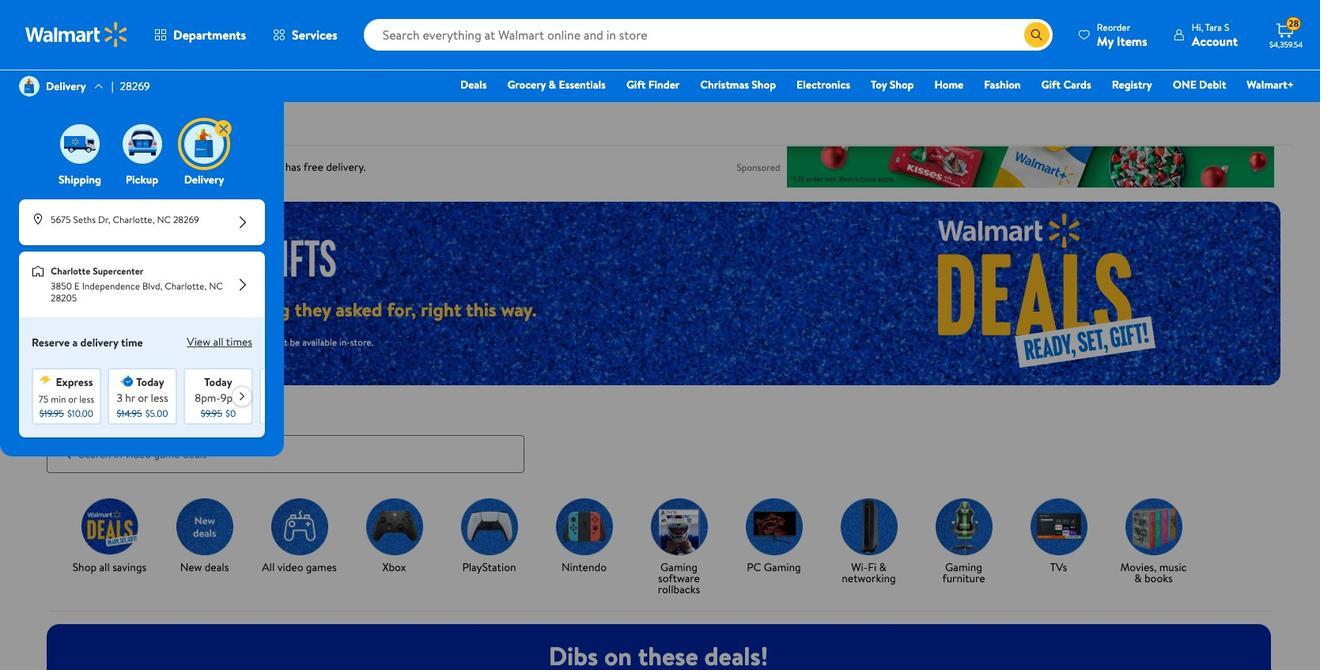 Task type: vqa. For each thing, say whether or not it's contained in the screenshot.
checks.
yes



Task type: locate. For each thing, give the bounding box(es) containing it.
2 horizontal spatial shop
[[890, 77, 914, 93]]

not
[[274, 336, 288, 349]]

reserve
[[32, 335, 70, 351]]

0 horizontal spatial gift
[[627, 77, 646, 93]]

1 horizontal spatial gaming
[[764, 559, 801, 575]]

& inside wi-fi & networking
[[880, 559, 887, 575]]

dr,
[[98, 213, 110, 226]]

may
[[255, 336, 271, 349]]

finder
[[649, 77, 680, 93]]

0 vertical spatial savings
[[111, 296, 171, 323]]

savings down 'blvd,'
[[111, 296, 171, 323]]

$4,359.54
[[1270, 39, 1304, 50]]

75 min or less $19.95 $10.00
[[39, 393, 94, 420]]

or right hr
[[138, 390, 148, 406]]

shop down shop all savings image
[[73, 559, 97, 575]]

deals right 'new'
[[205, 559, 229, 575]]

all inside shop all savings link
[[99, 559, 110, 575]]

time
[[121, 335, 143, 351]]

1 vertical spatial video
[[46, 403, 82, 423]]

gaming for furniture
[[946, 559, 983, 575]]

search icon image
[[1031, 28, 1044, 41]]

1 vertical spatial 28269
[[173, 213, 199, 226]]

less up $10.00
[[79, 393, 94, 406]]

 image
[[19, 76, 40, 97], [60, 124, 100, 164], [122, 124, 162, 164], [184, 124, 224, 164], [32, 213, 44, 226]]

& right the grocery
[[549, 77, 556, 93]]

1 vertical spatial charlotte,
[[165, 279, 207, 293]]

 image inside 'shipping' button
[[60, 124, 100, 164]]

one debit
[[1173, 77, 1227, 93]]

delivery right pickup
[[184, 172, 224, 188]]

a
[[72, 335, 78, 351]]

gaming up the rollbacks
[[661, 559, 698, 575]]

5675
[[51, 213, 71, 226]]

1 horizontal spatial 28269
[[173, 213, 199, 226]]

& inside movies, music & books
[[1135, 570, 1142, 586]]

debit
[[1200, 77, 1227, 93]]

charlotte supercenter 3850 e independence blvd, charlotte, nc 28205
[[51, 264, 223, 305]]

1 horizontal spatial all
[[213, 334, 224, 350]]

nc inside button
[[157, 213, 171, 226]]

28269 inside button
[[173, 213, 199, 226]]

shop
[[752, 77, 776, 93], [890, 77, 914, 93], [73, 559, 97, 575]]

1 vertical spatial savings
[[113, 559, 147, 575]]

& right fi
[[880, 559, 887, 575]]

new deals
[[180, 559, 229, 575]]

1 horizontal spatial charlotte,
[[165, 279, 207, 293]]

1 vertical spatial nc
[[209, 279, 223, 293]]

3 gaming from the left
[[946, 559, 983, 575]]

1 vertical spatial games
[[306, 559, 337, 575]]

today inside today 8pm-9pm $9.95 $0
[[204, 374, 232, 390]]

today for today
[[136, 374, 164, 390]]

shop for toy shop
[[890, 77, 914, 93]]

rollbacks
[[658, 581, 701, 597]]

reorder
[[1098, 20, 1131, 34]]

 image for shipping
[[60, 124, 100, 164]]

christmas shop
[[701, 77, 776, 93]]

gaming right pc
[[764, 559, 801, 575]]

gaming inside gaming furniture
[[946, 559, 983, 575]]

2 gift from the left
[[1042, 77, 1061, 93]]

electronics
[[797, 77, 851, 93]]

or inside '3 hr or less $14.95 $5.00'
[[138, 390, 148, 406]]

services
[[292, 26, 338, 44]]

0 horizontal spatial games
[[77, 116, 108, 132]]

items
[[1117, 32, 1148, 49]]

0 horizontal spatial or
[[68, 393, 77, 406]]

no
[[137, 336, 150, 349]]

video game deals
[[46, 403, 155, 423]]

nc down pickup
[[157, 213, 171, 226]]

gift for gift cards
[[1042, 77, 1061, 93]]

1 today from the left
[[136, 374, 164, 390]]

1 horizontal spatial shop
[[752, 77, 776, 93]]

 image down walmart image
[[19, 76, 40, 97]]

savings down shop all savings image
[[113, 559, 147, 575]]

networking
[[842, 570, 896, 586]]

1 vertical spatial delivery
[[184, 172, 224, 188]]

28269 down delivery button
[[173, 213, 199, 226]]

christmas
[[701, 77, 749, 93]]

3850
[[51, 279, 72, 293]]

video games
[[46, 116, 108, 132]]

1 gaming from the left
[[661, 559, 698, 575]]

wi-fi & networking image
[[841, 498, 898, 555]]

1 horizontal spatial delivery
[[184, 172, 224, 188]]

 image
[[32, 265, 44, 278]]

or for min
[[68, 393, 77, 406]]

1 horizontal spatial today
[[204, 374, 232, 390]]

 image inside the 5675 seths dr, charlotte, nc 28269 button
[[32, 213, 44, 226]]

0 horizontal spatial nc
[[157, 213, 171, 226]]

2 video from the top
[[46, 403, 82, 423]]

1 video from the top
[[46, 116, 74, 132]]

1 horizontal spatial nc
[[209, 279, 223, 293]]

walmart+
[[1248, 77, 1295, 93]]

one
[[1173, 77, 1197, 93]]

0 vertical spatial deals
[[123, 403, 155, 423]]

charlotte, right dr, at left top
[[113, 213, 155, 226]]

view all times button
[[187, 330, 252, 355]]

new deals link
[[163, 498, 246, 576]]

1 horizontal spatial less
[[151, 390, 168, 406]]

1 horizontal spatial deals
[[205, 559, 229, 575]]

charlotte
[[51, 264, 90, 278]]

1 horizontal spatial gift
[[1042, 77, 1061, 93]]

0 horizontal spatial delivery
[[46, 78, 86, 94]]

delivery
[[46, 78, 86, 94], [184, 172, 224, 188]]

toy shop
[[871, 77, 914, 93]]

today for today 8pm-9pm $9.95 $0
[[204, 374, 232, 390]]

delivery inside button
[[184, 172, 224, 188]]

0 vertical spatial 28269
[[120, 78, 150, 94]]

0 horizontal spatial deals
[[123, 403, 155, 423]]

supercenter
[[93, 264, 144, 278]]

28269
[[120, 78, 150, 94], [173, 213, 199, 226]]

new
[[180, 559, 202, 575]]

0 horizontal spatial gaming
[[661, 559, 698, 575]]

all right view
[[213, 334, 224, 350]]

0 horizontal spatial all
[[99, 559, 110, 575]]

less inside '3 hr or less $14.95 $5.00'
[[151, 390, 168, 406]]

 image left 5675 in the top of the page
[[32, 213, 44, 226]]

services button
[[260, 16, 351, 54]]

5675 seths dr, charlotte, nc 28269 button
[[32, 212, 252, 233]]

28269 right |
[[120, 78, 150, 94]]

pc gaming
[[747, 559, 801, 575]]

hi,
[[1192, 20, 1204, 34]]

charlotte, inside button
[[113, 213, 155, 226]]

0 vertical spatial nc
[[157, 213, 171, 226]]

electronics link
[[790, 76, 858, 93]]

0 vertical spatial video
[[46, 116, 74, 132]]

for,
[[387, 296, 416, 323]]

video
[[46, 116, 74, 132], [46, 403, 82, 423]]

today right evergreen slot image
[[136, 374, 164, 390]]

next slide for bookslotshortcutcarousel list image
[[233, 387, 252, 406]]

 image inside delivery button
[[184, 124, 224, 164]]

times
[[226, 334, 252, 350]]

nc up everything
[[209, 279, 223, 293]]

2 gaming from the left
[[764, 559, 801, 575]]

shop right christmas
[[752, 77, 776, 93]]

gift cards link
[[1035, 76, 1099, 93]]

account
[[1192, 32, 1239, 49]]

games up shipping
[[77, 116, 108, 132]]

supplies
[[84, 336, 117, 349]]

available
[[302, 336, 337, 349]]

essentials
[[559, 77, 606, 93]]

today left next slide for bookslotshortcutcarousel list image
[[204, 374, 232, 390]]

& left books
[[1135, 570, 1142, 586]]

games right video
[[306, 559, 337, 575]]

gift left cards
[[1042, 77, 1061, 93]]

or right the min
[[68, 393, 77, 406]]

delivery up video games
[[46, 78, 86, 94]]

departments button
[[141, 16, 260, 54]]

charlotte, up on
[[165, 279, 207, 293]]

1 vertical spatial deals
[[205, 559, 229, 575]]

savings
[[111, 296, 171, 323], [113, 559, 147, 575]]

reorder my items
[[1098, 20, 1148, 49]]

charlotte, inside "charlotte supercenter 3850 e independence blvd, charlotte, nc 28205"
[[165, 279, 207, 293]]

or inside 75 min or less $19.95 $10.00
[[68, 393, 77, 406]]

0 horizontal spatial walmart black friday deals for days image
[[59, 237, 350, 277]]

nintendo image
[[556, 498, 613, 555]]

28
[[1289, 17, 1300, 30]]

all down shop all savings image
[[99, 559, 110, 575]]

gift left the finder
[[627, 77, 646, 93]]

or
[[138, 390, 148, 406], [68, 393, 77, 406]]

 image right pickup button
[[184, 124, 224, 164]]

express slot image
[[40, 376, 53, 385]]

deals right 3
[[123, 403, 155, 423]]

0 horizontal spatial today
[[136, 374, 164, 390]]

shop for christmas shop
[[752, 77, 776, 93]]

everything
[[201, 296, 290, 323]]

today
[[136, 374, 164, 390], [204, 374, 232, 390]]

&
[[549, 77, 556, 93], [880, 559, 887, 575], [1135, 570, 1142, 586]]

2 horizontal spatial &
[[1135, 570, 1142, 586]]

 image for 5675 seths dr, charlotte, nc 28269
[[32, 213, 44, 226]]

xbox link
[[353, 498, 436, 576]]

movies, music & books link
[[1113, 498, 1195, 587]]

Walmart Site-Wide search field
[[364, 19, 1053, 51]]

store.
[[350, 336, 374, 349]]

major savings on everything they asked for, right this way.
[[59, 296, 537, 323]]

evergreen slot image
[[121, 376, 133, 387]]

1 vertical spatial all
[[99, 559, 110, 575]]

0 vertical spatial all
[[213, 334, 224, 350]]

0 horizontal spatial charlotte,
[[113, 213, 155, 226]]

 image up pickup
[[122, 124, 162, 164]]

clear search field text image
[[1006, 28, 1018, 41]]

3 hr or less $14.95 $5.00
[[117, 390, 168, 420]]

all video games link
[[258, 498, 341, 576]]

select
[[202, 336, 228, 349]]

1 horizontal spatial &
[[880, 559, 887, 575]]

they
[[295, 296, 331, 323]]

charlotte,
[[113, 213, 155, 226], [165, 279, 207, 293]]

0 horizontal spatial less
[[79, 393, 94, 406]]

1 horizontal spatial games
[[306, 559, 337, 575]]

all inside view all times button
[[213, 334, 224, 350]]

deals inside search box
[[123, 403, 155, 423]]

0 horizontal spatial &
[[549, 77, 556, 93]]

games
[[77, 116, 108, 132], [306, 559, 337, 575]]

gaming down gaming furniture image
[[946, 559, 983, 575]]

1 horizontal spatial or
[[138, 390, 148, 406]]

gift for gift finder
[[627, 77, 646, 93]]

$19.95
[[39, 407, 64, 420]]

 image up shipping
[[60, 124, 100, 164]]

gaming inside gaming software rollbacks
[[661, 559, 698, 575]]

video
[[277, 559, 304, 575]]

shop right toy
[[890, 77, 914, 93]]

gaming furniture link
[[923, 498, 1005, 587]]

playstation
[[463, 559, 516, 575]]

less inside 75 min or less $19.95 $10.00
[[79, 393, 94, 406]]

video inside search box
[[46, 403, 82, 423]]

1 gift from the left
[[627, 77, 646, 93]]

2 today from the left
[[204, 374, 232, 390]]

0 vertical spatial charlotte,
[[113, 213, 155, 226]]

walmart black friday deals for days image
[[829, 202, 1281, 385], [59, 237, 350, 277]]

2 horizontal spatial gaming
[[946, 559, 983, 575]]

 image inside pickup button
[[122, 124, 162, 164]]

less up $5.00
[[151, 390, 168, 406]]

blvd,
[[142, 279, 163, 293]]



Task type: describe. For each thing, give the bounding box(es) containing it.
items
[[230, 336, 252, 349]]

registry
[[1112, 77, 1153, 93]]

8pm-
[[195, 390, 221, 406]]

software
[[659, 570, 700, 586]]

hr
[[125, 390, 135, 406]]

wi-fi & networking link
[[828, 498, 911, 587]]

asked
[[336, 296, 383, 323]]

gaming software rollbacks
[[658, 559, 701, 597]]

music
[[1160, 559, 1188, 575]]

movies, music & book deals image
[[1126, 498, 1183, 555]]

nintendo
[[562, 559, 607, 575]]

new deals image
[[176, 498, 233, 555]]

video for video game deals
[[46, 403, 82, 423]]

gift finder link
[[620, 76, 687, 93]]

gaming furniture image
[[936, 498, 993, 555]]

0 horizontal spatial shop
[[73, 559, 97, 575]]

all video games image
[[271, 498, 328, 555]]

movies, music & books
[[1121, 559, 1188, 586]]

Search search field
[[364, 19, 1053, 51]]

$0
[[226, 407, 236, 420]]

 image for delivery
[[19, 76, 40, 97]]

delivery button
[[181, 120, 232, 188]]

& for movies, music & books
[[1135, 570, 1142, 586]]

Search in video game deals search field
[[46, 435, 524, 473]]

playstation link
[[448, 498, 531, 576]]

furniture
[[943, 570, 986, 586]]

today 8pm-9pm $9.95 $0
[[195, 374, 242, 420]]

rain
[[152, 336, 168, 349]]

pc
[[747, 559, 762, 575]]

view
[[187, 334, 211, 350]]

wi-fi & networking
[[842, 559, 896, 586]]

gaming furniture
[[943, 559, 986, 586]]

fashion link
[[978, 76, 1028, 93]]

sponsored
[[737, 160, 781, 174]]

christmas shop link
[[693, 76, 784, 93]]

3
[[117, 390, 123, 406]]

hi, tara s account
[[1192, 20, 1239, 49]]

pickup button
[[119, 120, 165, 188]]

pc gaming image
[[746, 498, 803, 555]]

registry link
[[1105, 76, 1160, 93]]

tvs
[[1051, 559, 1068, 575]]

on
[[176, 296, 197, 323]]

express
[[56, 374, 93, 390]]

e
[[74, 279, 80, 293]]

gaming for software
[[661, 559, 698, 575]]

shop all savings image
[[81, 498, 138, 555]]

game
[[86, 403, 120, 423]]

nintendo link
[[543, 498, 626, 576]]

toy shop link
[[864, 76, 922, 93]]

Video game deals search field
[[27, 403, 1294, 473]]

tvs image
[[1031, 498, 1088, 555]]

search image
[[59, 447, 72, 460]]

toy
[[871, 77, 887, 93]]

independence
[[82, 279, 140, 293]]

all for savings
[[99, 559, 110, 575]]

0 vertical spatial games
[[77, 116, 108, 132]]

all for times
[[213, 334, 224, 350]]

5675 seths dr, charlotte, nc 28269
[[51, 213, 199, 226]]

1 horizontal spatial walmart black friday deals for days image
[[829, 202, 1281, 385]]

gaming software rollbacks image
[[651, 498, 708, 555]]

less for express
[[79, 393, 94, 406]]

this
[[466, 296, 497, 323]]

while supplies last. no rain checks. select items may not be available in-store.
[[59, 336, 374, 349]]

28205
[[51, 291, 77, 305]]

0 vertical spatial delivery
[[46, 78, 86, 94]]

my
[[1098, 32, 1114, 49]]

reserve a delivery time
[[32, 335, 143, 351]]

home link
[[928, 76, 971, 93]]

xbox
[[383, 559, 406, 575]]

checks.
[[170, 336, 200, 349]]

one debit link
[[1166, 76, 1234, 93]]

$9.95
[[201, 407, 222, 420]]

tara
[[1206, 20, 1223, 34]]

departments
[[173, 26, 246, 44]]

less for today
[[151, 390, 168, 406]]

books
[[1145, 570, 1173, 586]]

major
[[59, 296, 107, 323]]

fashion
[[985, 77, 1021, 93]]

pickup
[[126, 172, 158, 188]]

wi-
[[852, 559, 868, 575]]

video for video games
[[46, 116, 74, 132]]

$5.00
[[145, 407, 168, 420]]

75
[[39, 393, 49, 406]]

deals link
[[453, 76, 494, 93]]

while
[[59, 336, 82, 349]]

grocery & essentials
[[508, 77, 606, 93]]

gift cards
[[1042, 77, 1092, 93]]

last.
[[119, 336, 135, 349]]

grocery & essentials link
[[501, 76, 613, 93]]

$14.95
[[117, 407, 142, 420]]

 image for pickup
[[122, 124, 162, 164]]

delivery
[[80, 335, 118, 351]]

games inside all video games link
[[306, 559, 337, 575]]

xbox image
[[366, 498, 423, 555]]

gaming software rollbacks link
[[638, 498, 721, 598]]

playstation image
[[461, 498, 518, 555]]

or for hr
[[138, 390, 148, 406]]

& for wi-fi & networking
[[880, 559, 887, 575]]

0 horizontal spatial 28269
[[120, 78, 150, 94]]

pc gaming link
[[733, 498, 816, 576]]

walmart image
[[25, 22, 128, 47]]

nc inside "charlotte supercenter 3850 e independence blvd, charlotte, nc 28205"
[[209, 279, 223, 293]]

view all times
[[187, 334, 252, 350]]

be
[[290, 336, 300, 349]]

tvs link
[[1018, 498, 1100, 576]]



